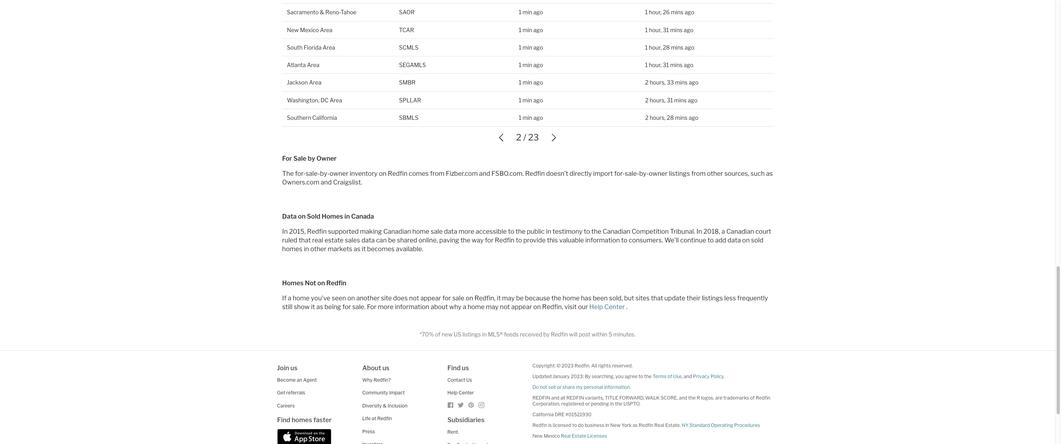 Task type: locate. For each thing, give the bounding box(es) containing it.
mexico down is on the bottom right
[[544, 434, 560, 440]]

1 hour, from the top
[[649, 9, 662, 16]]

us for join us
[[291, 365, 298, 372]]

2 horizontal spatial it
[[497, 295, 501, 303]]

3 hours, from the top
[[650, 114, 666, 121]]

homes not on redfin
[[282, 280, 347, 288]]

1 vertical spatial more
[[378, 304, 394, 311]]

by right sale
[[308, 155, 315, 163]]

0 horizontal spatial listings
[[463, 332, 481, 339]]

of left new
[[435, 332, 441, 339]]

1 canadian from the left
[[384, 228, 411, 236]]

careers button
[[277, 403, 295, 409]]

0 horizontal spatial .
[[627, 304, 628, 311]]

1 min from the top
[[523, 9, 533, 16]]

not right does
[[409, 295, 419, 303]]

privacy
[[694, 374, 710, 380]]

share
[[563, 385, 575, 391]]

atlanta area
[[287, 62, 320, 68]]

1 hour, 28 mins ago
[[646, 44, 695, 51]]

in up ruled
[[282, 228, 288, 236]]

. down but
[[627, 304, 628, 311]]

real estate licenses link
[[561, 434, 608, 440]]

1 us from the left
[[291, 365, 298, 372]]

0 vertical spatial hours,
[[650, 79, 666, 86]]

1 horizontal spatial us
[[383, 365, 390, 372]]

spllar
[[399, 97, 421, 104]]

28 for hour,
[[663, 44, 670, 51]]

4 min from the top
[[523, 62, 533, 68]]

available.
[[396, 246, 424, 253]]

new down california dre #01521930
[[533, 434, 543, 440]]

redfin?
[[374, 378, 391, 384]]

2 left /
[[517, 132, 522, 143]]

1 horizontal spatial for-
[[615, 170, 625, 178]]

the left r
[[689, 395, 696, 401]]

1 vertical spatial help
[[448, 391, 458, 396]]

information down does
[[395, 304, 430, 311]]

in left canada
[[345, 213, 350, 221]]

1 horizontal spatial other
[[708, 170, 724, 178]]

0 horizontal spatial not
[[409, 295, 419, 303]]

1 min ago for spllar
[[519, 97, 544, 104]]

1 hour, 31 mins ago down 1 hour, 28 mins ago
[[646, 62, 694, 68]]

terms of use link
[[653, 374, 682, 380]]

on inside the for-sale-by-owner inventory on redfin comes from fizber.com and fsbo.com. redfin doesn't directly import for-sale-by-owner listings from other sources, such as owners.com and craigslist.
[[379, 170, 387, 178]]

sold
[[752, 237, 764, 245]]

redfin right the trademarks
[[756, 395, 771, 401]]

sale inside the if a home you've seen on another site does not appear for sale on redfin, it may be because the home has been sold, but sites that update their listings less frequently still show it as being for sale. for more information about why a home may not appear on redfin, visit our
[[453, 295, 465, 303]]

as right york
[[633, 423, 638, 429]]

for down the accessible at the left
[[485, 237, 494, 245]]

1 horizontal spatial by
[[544, 332, 550, 339]]

way
[[472, 237, 484, 245]]

being
[[325, 304, 341, 311]]

2 sale- from the left
[[625, 170, 640, 178]]

1 vertical spatial for
[[367, 304, 377, 311]]

sale inside in 2015, redfin supported making canadian home sale data more accessible to the public in testimony to the canadian competition tribunal. in 2018, a canadian court ruled that real estate sales data can be shared online, paving the way for redfin to provide this valuable information to consumers. we'll continue to add data on sold homes in other markets as it becomes available.
[[431, 228, 443, 236]]

2 redfin from the left
[[567, 395, 584, 401]]

or right sell
[[557, 385, 562, 391]]

find homes faster
[[277, 417, 332, 425]]

mins for tcar
[[671, 27, 683, 33]]

within
[[592, 332, 608, 339]]

0 horizontal spatial by-
[[320, 170, 330, 178]]

privacy policy link
[[694, 374, 724, 380]]

1 vertical spatial california
[[533, 412, 554, 418]]

at
[[372, 416, 377, 422]]

0 horizontal spatial help
[[448, 391, 458, 396]]

hours, for 31
[[650, 97, 666, 104]]

for inside in 2015, redfin supported making canadian home sale data more accessible to the public in testimony to the canadian competition tribunal. in 2018, a canadian court ruled that real estate sales data can be shared online, paving the way for redfin to provide this valuable information to consumers. we'll continue to add data on sold homes in other markets as it becomes available.
[[485, 237, 494, 245]]

0 horizontal spatial sale-
[[306, 170, 320, 178]]

1 horizontal spatial listings
[[669, 170, 691, 178]]

redfin up real
[[307, 228, 327, 236]]

1 vertical spatial a
[[288, 295, 292, 303]]

1 horizontal spatial for
[[443, 295, 451, 303]]

us up redfin?
[[383, 365, 390, 372]]

the right because on the bottom of page
[[552, 295, 562, 303]]

6 1 min ago from the top
[[519, 97, 544, 104]]

redfin down the accessible at the left
[[495, 237, 515, 245]]

rights
[[599, 363, 612, 369]]

saor
[[399, 9, 415, 16]]

1 vertical spatial may
[[486, 304, 499, 311]]

real down licensed
[[561, 434, 571, 440]]

seen
[[332, 295, 346, 303]]

visit
[[565, 304, 577, 311]]

sbmls
[[399, 114, 419, 121]]

for- up owners.com
[[295, 170, 306, 178]]

about
[[363, 365, 381, 372]]

1 horizontal spatial homes
[[322, 213, 343, 221]]

area right 'dc'
[[330, 97, 342, 104]]

1 min ago for segamls
[[519, 62, 544, 68]]

redfin right 'at'
[[378, 416, 392, 422]]

area down sacramento & reno-tahoe
[[320, 27, 333, 33]]

1 vertical spatial 28
[[667, 114, 674, 121]]

redfin, up mls®
[[475, 295, 496, 303]]

the for-sale-by-owner inventory on redfin comes from fizber.com and fsbo.com. redfin doesn't directly import for-sale-by-owner listings from other sources, such as owners.com and craigslist.
[[282, 170, 774, 187]]

1 horizontal spatial by-
[[640, 170, 649, 178]]

1 horizontal spatial not
[[500, 304, 510, 311]]

0 horizontal spatial real
[[561, 434, 571, 440]]

for
[[282, 155, 292, 163], [367, 304, 377, 311]]

. right privacy
[[724, 374, 725, 380]]

1 1 min ago from the top
[[519, 9, 544, 16]]

0 horizontal spatial sale
[[431, 228, 443, 236]]

6 min from the top
[[523, 97, 533, 104]]

3 1 min ago from the top
[[519, 44, 544, 51]]

5 min from the top
[[523, 79, 533, 86]]

1 horizontal spatial sale
[[453, 295, 465, 303]]

other inside in 2015, redfin supported making canadian home sale data more accessible to the public in testimony to the canadian competition tribunal. in 2018, a canadian court ruled that real estate sales data can be shared online, paving the way for redfin to provide this valuable information to consumers. we'll continue to add data on sold homes in other markets as it becomes available.
[[311, 246, 327, 253]]

contact us button
[[448, 378, 473, 384]]

1 1 hour, 31 mins ago from the top
[[646, 27, 694, 33]]

it up mls®
[[497, 295, 501, 303]]

1 horizontal spatial redfin
[[567, 395, 584, 401]]

2 hour, from the top
[[649, 27, 662, 33]]

3 canadian from the left
[[727, 228, 755, 236]]

2 vertical spatial listings
[[463, 332, 481, 339]]

1 horizontal spatial it
[[362, 246, 366, 253]]

1 hour, 26 mins ago
[[646, 9, 695, 16]]

1 min ago for sbmls
[[519, 114, 544, 121]]

do not sell or share my personal information link
[[533, 385, 631, 391]]

diversity
[[363, 403, 382, 409]]

0 vertical spatial redfin,
[[475, 295, 496, 303]]

1 hour, 31 mins ago
[[646, 27, 694, 33], [646, 62, 694, 68]]

0 vertical spatial help
[[590, 304, 604, 311]]

3 hour, from the top
[[649, 44, 662, 51]]

sale- right "import"
[[625, 170, 640, 178]]

0 vertical spatial 31
[[663, 27, 670, 33]]

1 vertical spatial other
[[311, 246, 327, 253]]

0 vertical spatial other
[[708, 170, 724, 178]]

new mexico area
[[287, 27, 333, 33]]

min for saor
[[523, 9, 533, 16]]

31 for segamls
[[663, 62, 670, 68]]

7 1 min ago from the top
[[519, 114, 544, 121]]

as down you've
[[317, 304, 323, 311]]

1 horizontal spatial from
[[692, 170, 706, 178]]

2 for 2 hours, 33 mins ago
[[646, 79, 649, 86]]

hour, for scmls
[[649, 44, 662, 51]]

of left use
[[668, 374, 673, 380]]

0 vertical spatial center
[[605, 304, 625, 311]]

all
[[561, 395, 566, 401]]

1 vertical spatial or
[[586, 401, 590, 407]]

0 horizontal spatial more
[[378, 304, 394, 311]]

3 us from the left
[[462, 365, 469, 372]]

1 horizontal spatial in
[[697, 228, 703, 236]]

post
[[579, 332, 591, 339]]

1 horizontal spatial new
[[533, 434, 543, 440]]

mins for segamls
[[671, 62, 683, 68]]

*70%
[[420, 332, 434, 339]]

york
[[622, 423, 632, 429]]

0 horizontal spatial &
[[320, 9, 324, 16]]

1 vertical spatial sale
[[453, 295, 465, 303]]

2 hours, from the top
[[650, 97, 666, 104]]

2 vertical spatial 31
[[667, 97, 674, 104]]

sale
[[294, 155, 307, 163]]

mins for spllar
[[675, 97, 687, 104]]

redfin twitter image
[[458, 403, 464, 409]]

0 vertical spatial for
[[485, 237, 494, 245]]

on inside in 2015, redfin supported making canadian home sale data more accessible to the public in testimony to the canadian competition tribunal. in 2018, a canadian court ruled that real estate sales data can be shared online, paving the way for redfin to provide this valuable information to consumers. we'll continue to add data on sold homes in other markets as it becomes available.
[[743, 237, 750, 245]]

2 us from the left
[[383, 365, 390, 372]]

1 vertical spatial find
[[277, 417, 291, 425]]

2 owner from the left
[[649, 170, 668, 178]]

listings inside the for-sale-by-owner inventory on redfin comes from fizber.com and fsbo.com. redfin doesn't directly import for-sale-by-owner listings from other sources, such as owners.com and craigslist.
[[669, 170, 691, 178]]

2 down 2 hours, 31 mins ago
[[646, 114, 649, 121]]

1 horizontal spatial owner
[[649, 170, 668, 178]]

redfin left doesn't
[[526, 170, 545, 178]]

that inside in 2015, redfin supported making canadian home sale data more accessible to the public in testimony to the canadian competition tribunal. in 2018, a canadian court ruled that real estate sales data can be shared online, paving the way for redfin to provide this valuable information to consumers. we'll continue to add data on sold homes in other markets as it becomes available.
[[299, 237, 311, 245]]

data up paving
[[444, 228, 458, 236]]

redfin is licensed to do business in new york as redfin real estate. ny standard operating procedures
[[533, 423, 761, 429]]

canadian up sold at the bottom right of page
[[727, 228, 755, 236]]

2 for 2 hours, 31 mins ago
[[646, 97, 649, 104]]

1 horizontal spatial be
[[517, 295, 524, 303]]

not right do
[[540, 385, 548, 391]]

1 vertical spatial .
[[724, 374, 725, 380]]

hour, for saor
[[649, 9, 662, 16]]

1 vertical spatial listings
[[702, 295, 724, 303]]

owner
[[330, 170, 349, 178], [649, 170, 668, 178]]

1 vertical spatial information
[[395, 304, 430, 311]]

as inside the if a home you've seen on another site does not appear for sale on redfin, it may be because the home has been sold, but sites that update their listings less frequently still show it as being for sale. for more information about why a home may not appear on redfin, visit our
[[317, 304, 323, 311]]

redfin
[[533, 395, 551, 401], [567, 395, 584, 401]]

may left because on the bottom of page
[[503, 295, 515, 303]]

for down the another
[[367, 304, 377, 311]]

0 vertical spatial be
[[388, 237, 396, 245]]

0 horizontal spatial center
[[459, 391, 474, 396]]

in
[[345, 213, 350, 221], [546, 228, 552, 236], [304, 246, 309, 253], [483, 332, 487, 339], [611, 401, 615, 407], [606, 423, 610, 429]]

0 horizontal spatial that
[[299, 237, 311, 245]]

do not sell or share my personal information .
[[533, 385, 632, 391]]

estate
[[572, 434, 587, 440]]

2 horizontal spatial listings
[[702, 295, 724, 303]]

not up feeds
[[500, 304, 510, 311]]

2 1 min ago from the top
[[519, 27, 544, 33]]

2 hours, 28 mins ago
[[646, 114, 699, 121]]

0 vertical spatial or
[[557, 385, 562, 391]]

by
[[308, 155, 315, 163], [544, 332, 550, 339]]

terms
[[653, 374, 667, 380]]

washington,
[[287, 97, 320, 104]]

2 by- from the left
[[640, 170, 649, 178]]

center down sold,
[[605, 304, 625, 311]]

that down 2015,
[[299, 237, 311, 245]]

1 vertical spatial 1 hour, 31 mins ago
[[646, 62, 694, 68]]

appear up about
[[421, 295, 441, 303]]

a
[[722, 228, 726, 236], [288, 295, 292, 303], [463, 304, 467, 311]]

4 hour, from the top
[[649, 62, 662, 68]]

updated
[[533, 374, 552, 380]]

28 for hours,
[[667, 114, 674, 121]]

0 vertical spatial homes
[[282, 246, 303, 253]]

information right valuable
[[586, 237, 620, 245]]

score,
[[661, 395, 679, 401]]

smbr
[[399, 79, 416, 86]]

1 hours, from the top
[[650, 79, 666, 86]]

2 horizontal spatial us
[[462, 365, 469, 372]]

area right florida
[[323, 44, 335, 51]]

1 horizontal spatial center
[[605, 304, 625, 311]]

1 min ago for saor
[[519, 9, 544, 16]]

south florida area
[[287, 44, 335, 51]]

as down sales
[[354, 246, 361, 253]]

sale
[[431, 228, 443, 236], [453, 295, 465, 303]]

2 vertical spatial it
[[311, 304, 315, 311]]

0 vertical spatial listings
[[669, 170, 691, 178]]

by-
[[320, 170, 330, 178], [640, 170, 649, 178]]

3 min from the top
[[523, 44, 533, 51]]

help down been
[[590, 304, 604, 311]]

1 vertical spatial center
[[459, 391, 474, 396]]

31 down 33
[[667, 97, 674, 104]]

area right 'atlanta'
[[307, 62, 320, 68]]

more down "site" at the bottom left
[[378, 304, 394, 311]]

1 vertical spatial &
[[383, 403, 387, 409]]

diversity & inclusion
[[363, 403, 408, 409]]

ruled
[[282, 237, 298, 245]]

0 horizontal spatial canadian
[[384, 228, 411, 236]]

and right fizber.com
[[480, 170, 491, 178]]

online,
[[419, 237, 438, 245]]

4 1 min ago from the top
[[519, 62, 544, 68]]

0 horizontal spatial for
[[282, 155, 292, 163]]

0 horizontal spatial may
[[486, 304, 499, 311]]

for up about
[[443, 295, 451, 303]]

for down the seen
[[343, 304, 351, 311]]

may up mls®
[[486, 304, 499, 311]]

2 vertical spatial information
[[605, 385, 631, 391]]

2 for 2 hours, 28 mins ago
[[646, 114, 649, 121]]

0 horizontal spatial a
[[288, 295, 292, 303]]

the left terms on the bottom of page
[[645, 374, 652, 380]]

information inside in 2015, redfin supported making canadian home sale data more accessible to the public in testimony to the canadian competition tribunal. in 2018, a canadian court ruled that real estate sales data can be shared online, paving the way for redfin to provide this valuable information to consumers. we'll continue to add data on sold homes in other markets as it becomes available.
[[586, 237, 620, 245]]

sale-
[[306, 170, 320, 178], [625, 170, 640, 178]]

in up the continue
[[697, 228, 703, 236]]

a right why
[[463, 304, 467, 311]]

1 horizontal spatial canadian
[[603, 228, 631, 236]]

sale up online,
[[431, 228, 443, 236]]

home up online,
[[413, 228, 430, 236]]

2023:
[[571, 374, 584, 380]]

as right such
[[767, 170, 774, 178]]

site
[[381, 295, 392, 303]]

more up the way
[[459, 228, 475, 236]]

new up south
[[287, 27, 299, 33]]

redfin inside 'redfin and all redfin variants, title forward, walk score, and the r logos, are trademarks of redfin corporation, registered or pending in the uspto.'
[[756, 395, 771, 401]]

28 down 2 hours, 31 mins ago
[[667, 114, 674, 121]]

that
[[299, 237, 311, 245], [652, 295, 664, 303]]

mins
[[672, 9, 684, 16], [671, 27, 683, 33], [672, 44, 684, 51], [671, 62, 683, 68], [676, 79, 688, 86], [675, 97, 687, 104], [676, 114, 688, 121]]

homes down ruled
[[282, 246, 303, 253]]

2 1 hour, 31 mins ago from the top
[[646, 62, 694, 68]]

more inside the if a home you've seen on another site does not appear for sale on redfin, it may be because the home has been sold, but sites that update their listings less frequently still show it as being for sale. for more information about why a home may not appear on redfin, visit our
[[378, 304, 394, 311]]

public
[[527, 228, 545, 236]]

homes inside in 2015, redfin supported making canadian home sale data more accessible to the public in testimony to the canadian competition tribunal. in 2018, a canadian court ruled that real estate sales data can be shared online, paving the way for redfin to provide this valuable information to consumers. we'll continue to add data on sold homes in other markets as it becomes available.
[[282, 246, 303, 253]]

0 horizontal spatial in
[[282, 228, 288, 236]]

for left sale
[[282, 155, 292, 163]]

1 vertical spatial it
[[497, 295, 501, 303]]

2 hours, 31 mins ago
[[646, 97, 698, 104]]

0 horizontal spatial data
[[362, 237, 375, 245]]

life at redfin button
[[363, 416, 392, 422]]

be
[[388, 237, 396, 245], [517, 295, 524, 303]]

1 horizontal spatial find
[[448, 365, 461, 372]]

0 horizontal spatial find
[[277, 417, 291, 425]]

1 horizontal spatial help
[[590, 304, 604, 311]]

2 horizontal spatial data
[[728, 237, 741, 245]]

0 horizontal spatial mexico
[[300, 27, 319, 33]]

& left reno-
[[320, 9, 324, 16]]

more
[[459, 228, 475, 236], [378, 304, 394, 311]]

2 horizontal spatial .
[[724, 374, 725, 380]]

be right can
[[388, 237, 396, 245]]

1 horizontal spatial real
[[655, 423, 665, 429]]

hours, for 33
[[650, 79, 666, 86]]

help up redfin facebook icon
[[448, 391, 458, 396]]

5
[[609, 332, 613, 339]]

0 vertical spatial california
[[313, 114, 337, 121]]

mins for smbr
[[676, 79, 688, 86]]

mins for sbmls
[[676, 114, 688, 121]]

min for segamls
[[523, 62, 533, 68]]

1 hour, 31 mins ago for segamls
[[646, 62, 694, 68]]

2 horizontal spatial for
[[485, 237, 494, 245]]

1 min ago for scmls
[[519, 44, 544, 51]]

& right diversity
[[383, 403, 387, 409]]

such
[[751, 170, 765, 178]]

2 horizontal spatial new
[[611, 423, 621, 429]]

1 horizontal spatial may
[[503, 295, 515, 303]]

1 in from the left
[[282, 228, 288, 236]]

find down careers button
[[277, 417, 291, 425]]

help for help center
[[448, 391, 458, 396]]

business
[[585, 423, 605, 429]]

find up the contact
[[448, 365, 461, 372]]

find for find homes faster
[[277, 417, 291, 425]]

mexico for real
[[544, 434, 560, 440]]

that inside the if a home you've seen on another site does not appear for sale on redfin, it may be because the home has been sold, but sites that update their listings less frequently still show it as being for sale. for more information about why a home may not appear on redfin, visit our
[[652, 295, 664, 303]]

1 min ago
[[519, 9, 544, 16], [519, 27, 544, 33], [519, 44, 544, 51], [519, 62, 544, 68], [519, 79, 544, 86], [519, 97, 544, 104], [519, 114, 544, 121]]

a right if
[[288, 295, 292, 303]]

0 vertical spatial find
[[448, 365, 461, 372]]

to
[[509, 228, 515, 236], [584, 228, 591, 236], [516, 237, 522, 245], [622, 237, 628, 245], [708, 237, 714, 245], [639, 374, 644, 380], [573, 423, 577, 429]]

new for new mexico real estate licenses
[[533, 434, 543, 440]]

1 vertical spatial homes
[[292, 417, 312, 425]]

redfin down "my"
[[567, 395, 584, 401]]

testimony
[[553, 228, 583, 236]]

2 from from the left
[[692, 170, 706, 178]]

1 horizontal spatial california
[[533, 412, 554, 418]]

1 vertical spatial be
[[517, 295, 524, 303]]

is
[[549, 423, 552, 429]]

redfin up the seen
[[327, 280, 347, 288]]

it right show
[[311, 304, 315, 311]]

23
[[529, 132, 539, 143]]

mexico
[[300, 27, 319, 33], [544, 434, 560, 440]]

canadian
[[384, 228, 411, 236], [603, 228, 631, 236], [727, 228, 755, 236]]

2 min from the top
[[523, 27, 533, 33]]

new left york
[[611, 423, 621, 429]]

7 min from the top
[[523, 114, 533, 121]]

5 1 min ago from the top
[[519, 79, 544, 86]]

in right pending
[[611, 401, 615, 407]]

making
[[360, 228, 382, 236]]

other left sources,
[[708, 170, 724, 178]]

that right sites
[[652, 295, 664, 303]]

real left the estate.
[[655, 423, 665, 429]]

2 horizontal spatial canadian
[[727, 228, 755, 236]]

homes up supported
[[322, 213, 343, 221]]

1 for- from the left
[[295, 170, 306, 178]]

information down 'you'
[[605, 385, 631, 391]]

southern
[[287, 114, 311, 121]]

homes up if
[[282, 280, 304, 288]]

us right 'join'
[[291, 365, 298, 372]]

0 horizontal spatial by
[[308, 155, 315, 163]]

logos,
[[702, 395, 715, 401]]

hours, down 2 hours, 31 mins ago
[[650, 114, 666, 121]]

licensed
[[553, 423, 572, 429]]



Task type: vqa. For each thing, say whether or not it's contained in the screenshot.


Task type: describe. For each thing, give the bounding box(es) containing it.
competition
[[632, 228, 669, 236]]

their
[[687, 295, 701, 303]]

& for diversity
[[383, 403, 387, 409]]

registered
[[562, 401, 585, 407]]

us for find us
[[462, 365, 469, 372]]

the left public
[[516, 228, 526, 236]]

accessible
[[476, 228, 507, 236]]

mins for scmls
[[672, 44, 684, 51]]

help center
[[448, 391, 474, 396]]

the inside the if a home you've seen on another site does not appear for sale on redfin, it may be because the home has been sold, but sites that update their listings less frequently still show it as being for sale. for more information about why a home may not appear on redfin, visit our
[[552, 295, 562, 303]]

& for sacramento
[[320, 9, 324, 16]]

to down 2018,
[[708, 237, 714, 245]]

get
[[277, 391, 285, 396]]

/
[[524, 132, 527, 143]]

1 horizontal spatial data
[[444, 228, 458, 236]]

r
[[697, 395, 701, 401]]

in up this
[[546, 228, 552, 236]]

for inside the if a home you've seen on another site does not appear for sale on redfin, it may be because the home has been sold, but sites that update their listings less frequently still show it as being for sale. for more information about why a home may not appear on redfin, visit our
[[367, 304, 377, 311]]

been
[[593, 295, 608, 303]]

mls®
[[488, 332, 503, 339]]

home inside in 2015, redfin supported making canadian home sale data more accessible to the public in testimony to the canadian competition tribunal. in 2018, a canadian court ruled that real estate sales data can be shared online, paving the way for redfin to provide this valuable information to consumers. we'll continue to add data on sold homes in other markets as it becomes available.
[[413, 228, 430, 236]]

life
[[363, 416, 371, 422]]

0 horizontal spatial or
[[557, 385, 562, 391]]

0 vertical spatial homes
[[322, 213, 343, 221]]

feeds
[[504, 332, 519, 339]]

sold,
[[610, 295, 623, 303]]

1 horizontal spatial of
[[668, 374, 673, 380]]

to left consumers. on the bottom
[[622, 237, 628, 245]]

mins for saor
[[672, 9, 684, 16]]

31 for tcar
[[663, 27, 670, 33]]

area for florida
[[323, 44, 335, 51]]

in 2015, redfin supported making canadian home sale data more accessible to the public in testimony to the canadian competition tribunal. in 2018, a canadian court ruled that real estate sales data can be shared online, paving the way for redfin to provide this valuable information to consumers. we'll continue to add data on sold homes in other markets as it becomes available.
[[282, 228, 772, 253]]

data
[[282, 213, 297, 221]]

will
[[570, 332, 578, 339]]

26
[[663, 9, 670, 16]]

min for tcar
[[523, 27, 533, 33]]

more inside in 2015, redfin supported making canadian home sale data more accessible to the public in testimony to the canadian competition tribunal. in 2018, a canadian court ruled that real estate sales data can be shared online, paving the way for redfin to provide this valuable information to consumers. we'll continue to add data on sold homes in other markets as it becomes available.
[[459, 228, 475, 236]]

redfin left is on the bottom right
[[533, 423, 548, 429]]

2018,
[[704, 228, 721, 236]]

us
[[467, 378, 473, 384]]

area for mexico
[[320, 27, 333, 33]]

consumers.
[[629, 237, 664, 245]]

or inside 'redfin and all redfin variants, title forward, walk score, and the r logos, are trademarks of redfin corporation, registered or pending in the uspto.'
[[586, 401, 590, 407]]

ny
[[682, 423, 689, 429]]

licenses
[[588, 434, 608, 440]]

new mexico real estate licenses
[[533, 434, 608, 440]]

sacramento & reno-tahoe
[[287, 9, 357, 16]]

1 from from the left
[[430, 170, 445, 178]]

operating
[[711, 423, 734, 429]]

min for scmls
[[523, 44, 533, 51]]

1 vertical spatial for
[[443, 295, 451, 303]]

0 vertical spatial .
[[627, 304, 628, 311]]

update
[[665, 295, 686, 303]]

get referrals button
[[277, 391, 305, 396]]

the left "uspto."
[[616, 401, 623, 407]]

2 / 23
[[517, 132, 539, 143]]

not
[[305, 280, 316, 288]]

1 vertical spatial new
[[611, 423, 621, 429]]

the
[[282, 170, 294, 178]]

area up washington, dc area
[[309, 79, 322, 86]]

data on sold homes in canada
[[282, 213, 374, 221]]

searching,
[[592, 374, 615, 380]]

directly
[[570, 170, 592, 178]]

redfin right york
[[639, 423, 654, 429]]

hour, for segamls
[[649, 62, 662, 68]]

2 in from the left
[[697, 228, 703, 236]]

redfin facebook image
[[448, 403, 454, 409]]

home right why
[[468, 304, 485, 311]]

2 for- from the left
[[615, 170, 625, 178]]

for sale by owner
[[282, 155, 337, 163]]

us for about us
[[383, 365, 390, 372]]

1 hour, 31 mins ago for tcar
[[646, 27, 694, 33]]

our
[[579, 304, 589, 311]]

0 horizontal spatial california
[[313, 114, 337, 121]]

2023
[[562, 363, 574, 369]]

1 owner from the left
[[330, 170, 349, 178]]

1 horizontal spatial a
[[463, 304, 467, 311]]

why redfin? button
[[363, 378, 391, 384]]

dc
[[321, 97, 329, 104]]

0 vertical spatial for
[[282, 155, 292, 163]]

community
[[363, 391, 389, 396]]

help center link
[[590, 304, 627, 311]]

we'll
[[665, 237, 679, 245]]

become
[[277, 378, 296, 384]]

impact
[[390, 391, 405, 396]]

the right testimony on the right bottom of page
[[592, 228, 602, 236]]

2 for 2 / 23
[[517, 132, 522, 143]]

to right agree
[[639, 374, 644, 380]]

home up visit
[[563, 295, 580, 303]]

in down 2015,
[[304, 246, 309, 253]]

ny standard operating procedures link
[[682, 423, 761, 429]]

2015,
[[289, 228, 306, 236]]

0 vertical spatial appear
[[421, 295, 441, 303]]

to left provide
[[516, 237, 522, 245]]

can
[[376, 237, 387, 245]]

other inside the for-sale-by-owner inventory on redfin comes from fizber.com and fsbo.com. redfin doesn't directly import for-sale-by-owner listings from other sources, such as owners.com and craigslist.
[[708, 170, 724, 178]]

31 for spllar
[[667, 97, 674, 104]]

continue
[[681, 237, 707, 245]]

redfin pinterest image
[[468, 403, 475, 409]]

1 min ago for tcar
[[519, 27, 544, 33]]

download the redfin app on the apple app store image
[[277, 430, 331, 445]]

redfin left comes
[[388, 170, 408, 178]]

1 by- from the left
[[320, 170, 330, 178]]

1 horizontal spatial redfin,
[[543, 304, 564, 311]]

of inside 'redfin and all redfin variants, title forward, walk score, and the r logos, are trademarks of redfin corporation, registered or pending in the uspto.'
[[751, 395, 755, 401]]

in right the business
[[606, 423, 610, 429]]

0 vertical spatial may
[[503, 295, 515, 303]]

south
[[287, 44, 303, 51]]

2 vertical spatial not
[[540, 385, 548, 391]]

press button
[[363, 429, 375, 435]]

washington, dc area
[[287, 97, 342, 104]]

valuable
[[560, 237, 585, 245]]

received
[[520, 332, 543, 339]]

canada
[[351, 213, 374, 221]]

personal
[[584, 385, 604, 391]]

2 canadian from the left
[[603, 228, 631, 236]]

help center .
[[590, 304, 628, 311]]

1 vertical spatial real
[[561, 434, 571, 440]]

in inside 'redfin and all redfin variants, title forward, walk score, and the r logos, are trademarks of redfin corporation, registered or pending in the uspto.'
[[611, 401, 615, 407]]

help for help center .
[[590, 304, 604, 311]]

min for spllar
[[523, 97, 533, 104]]

find for find us
[[448, 365, 461, 372]]

1 horizontal spatial .
[[631, 385, 632, 391]]

0 vertical spatial not
[[409, 295, 419, 303]]

fizber.com
[[446, 170, 478, 178]]

*70% of new us listings in mls® feeds received by redfin will post within 5 minutes.
[[420, 332, 636, 339]]

1 vertical spatial not
[[500, 304, 510, 311]]

you
[[616, 374, 624, 380]]

to right the accessible at the left
[[509, 228, 515, 236]]

why
[[450, 304, 462, 311]]

1 redfin from the left
[[533, 395, 551, 401]]

all
[[592, 363, 598, 369]]

redfin and all redfin variants, title forward, walk score, and the r logos, are trademarks of redfin corporation, registered or pending in the uspto.
[[533, 395, 771, 407]]

and left the craigslist.
[[321, 179, 332, 187]]

corporation,
[[533, 401, 561, 407]]

0 horizontal spatial redfin,
[[475, 295, 496, 303]]

0 vertical spatial by
[[308, 155, 315, 163]]

new
[[442, 332, 453, 339]]

33
[[667, 79, 675, 86]]

southern california
[[287, 114, 337, 121]]

area for dc
[[330, 97, 342, 104]]

in left mls®
[[483, 332, 487, 339]]

tribunal.
[[671, 228, 696, 236]]

use
[[674, 374, 682, 380]]

be inside in 2015, redfin supported making canadian home sale data more accessible to the public in testimony to the canadian competition tribunal. in 2018, a canadian court ruled that real estate sales data can be shared online, paving the way for redfin to provide this valuable information to consumers. we'll continue to add data on sold homes in other markets as it becomes available.
[[388, 237, 396, 245]]

center for help center
[[459, 391, 474, 396]]

frequently
[[738, 295, 769, 303]]

min for sbmls
[[523, 114, 533, 121]]

sales
[[345, 237, 360, 245]]

redfin instagram image
[[479, 403, 485, 409]]

to left do
[[573, 423, 577, 429]]

redfin left will
[[551, 332, 568, 339]]

to up valuable
[[584, 228, 591, 236]]

and right ,
[[684, 374, 693, 380]]

if a home you've seen on another site does not appear for sale on redfin, it may be because the home has been sold, but sites that update their listings less frequently still show it as being for sale. for more information about why a home may not appear on redfin, visit our
[[282, 295, 769, 311]]

2 vertical spatial for
[[343, 304, 351, 311]]

0 vertical spatial real
[[655, 423, 665, 429]]

1 min ago for smbr
[[519, 79, 544, 86]]

0 vertical spatial of
[[435, 332, 441, 339]]

center for help center .
[[605, 304, 625, 311]]

hours, for 28
[[650, 114, 666, 121]]

do
[[533, 385, 539, 391]]

0 horizontal spatial homes
[[282, 280, 304, 288]]

new for new mexico area
[[287, 27, 299, 33]]

listings inside the if a home you've seen on another site does not appear for sale on redfin, it may be because the home has been sold, but sites that update their listings less frequently still show it as being for sale. for more information about why a home may not appear on redfin, visit our
[[702, 295, 724, 303]]

be inside the if a home you've seen on another site does not appear for sale on redfin, it may be because the home has been sold, but sites that update their listings less frequently still show it as being for sale. for more information about why a home may not appear on redfin, visit our
[[517, 295, 524, 303]]

rent.
[[448, 430, 459, 436]]

2 hours, 33 mins ago
[[646, 79, 699, 86]]

hour, for tcar
[[649, 27, 662, 33]]

tcar
[[399, 27, 414, 33]]

us
[[454, 332, 462, 339]]

min for smbr
[[523, 79, 533, 86]]

faster
[[314, 417, 332, 425]]

and right score, at the right of the page
[[680, 395, 688, 401]]

community impact button
[[363, 391, 405, 396]]

information inside the if a home you've seen on another site does not appear for sale on redfin, it may be because the home has been sold, but sites that update their listings less frequently still show it as being for sale. for more information about why a home may not appear on redfin, visit our
[[395, 304, 430, 311]]

sources,
[[725, 170, 750, 178]]

a inside in 2015, redfin supported making canadian home sale data more accessible to the public in testimony to the canadian competition tribunal. in 2018, a canadian court ruled that real estate sales data can be shared online, paving the way for redfin to provide this valuable information to consumers. we'll continue to add data on sold homes in other markets as it becomes available.
[[722, 228, 726, 236]]

are
[[716, 395, 723, 401]]

the left the way
[[461, 237, 471, 245]]

and left all
[[552, 395, 560, 401]]

it inside in 2015, redfin supported making canadian home sale data more accessible to the public in testimony to the canadian competition tribunal. in 2018, a canadian court ruled that real estate sales data can be shared online, paving the way for redfin to provide this valuable information to consumers. we'll continue to add data on sold homes in other markets as it becomes available.
[[362, 246, 366, 253]]

home up show
[[293, 295, 310, 303]]

atlanta
[[287, 62, 306, 68]]

updated january 2023: by searching, you agree to the terms of use , and privacy policy .
[[533, 374, 725, 380]]

mexico for area
[[300, 27, 319, 33]]

1 vertical spatial appear
[[512, 304, 532, 311]]

show
[[294, 304, 310, 311]]

paving
[[440, 237, 460, 245]]

1 sale- from the left
[[306, 170, 320, 178]]

as inside the for-sale-by-owner inventory on redfin comes from fizber.com and fsbo.com. redfin doesn't directly import for-sale-by-owner listings from other sources, such as owners.com and craigslist.
[[767, 170, 774, 178]]

as inside in 2015, redfin supported making canadian home sale data more accessible to the public in testimony to the canadian competition tribunal. in 2018, a canadian court ruled that real estate sales data can be shared online, paving the way for redfin to provide this valuable information to consumers. we'll continue to add data on sold homes in other markets as it becomes available.
[[354, 246, 361, 253]]

owners.com
[[282, 179, 320, 187]]



